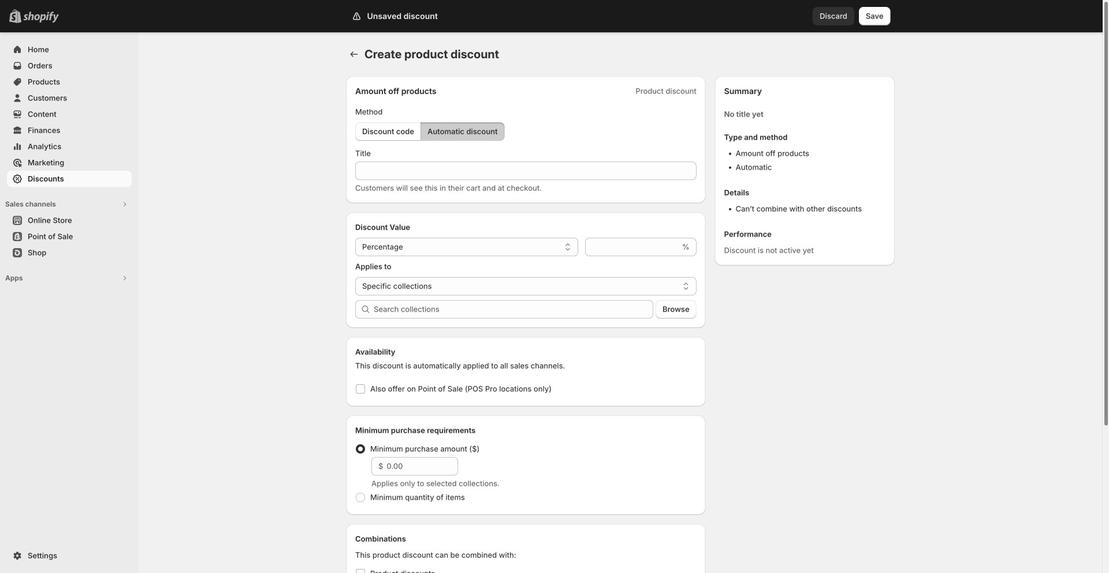 Task type: describe. For each thing, give the bounding box(es) containing it.
shopify image
[[23, 11, 59, 23]]

Search collections text field
[[374, 301, 654, 319]]



Task type: vqa. For each thing, say whether or not it's contained in the screenshot.
Add variant
no



Task type: locate. For each thing, give the bounding box(es) containing it.
0.00 text field
[[387, 458, 458, 476]]

None text field
[[355, 162, 697, 180], [585, 238, 680, 257], [355, 162, 697, 180], [585, 238, 680, 257]]



